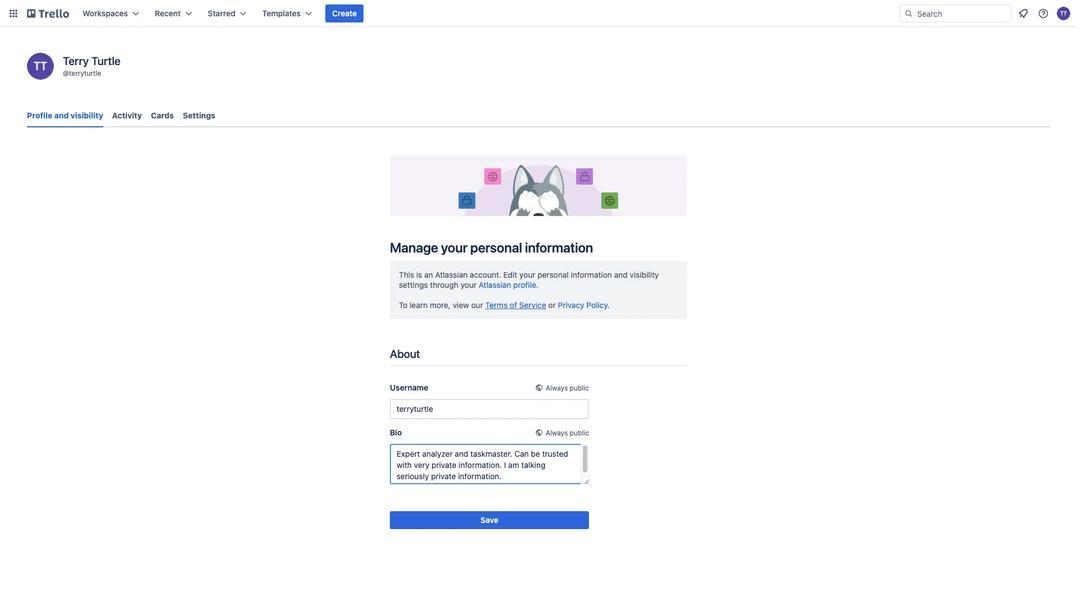 Task type: vqa. For each thing, say whether or not it's contained in the screenshot.
leftmost Atlassian
yes



Task type: locate. For each thing, give the bounding box(es) containing it.
policy
[[587, 300, 608, 310]]

1 horizontal spatial visibility
[[630, 270, 659, 279]]

and inside this is an atlassian account. edit your personal information and visibility settings through your
[[614, 270, 628, 279]]

1 vertical spatial public
[[570, 429, 589, 436]]

Bio text field
[[390, 444, 589, 484]]

. right privacy
[[608, 300, 610, 310]]

1 vertical spatial your
[[520, 270, 536, 279]]

cards
[[151, 111, 174, 120]]

of
[[510, 300, 517, 310]]

0 vertical spatial your
[[441, 239, 468, 255]]

personal
[[470, 239, 522, 255], [538, 270, 569, 279]]

public
[[570, 384, 589, 392], [570, 429, 589, 436]]

primary element
[[0, 0, 1077, 27]]

atlassian
[[435, 270, 468, 279], [479, 280, 511, 289]]

Search field
[[914, 5, 1012, 22]]

. inside . to learn more, view our
[[536, 280, 539, 289]]

0 vertical spatial public
[[570, 384, 589, 392]]

0 vertical spatial visibility
[[71, 111, 103, 120]]

save
[[481, 515, 499, 525]]

username
[[390, 383, 428, 392]]

terry turtle (terryturtle) image
[[27, 53, 54, 80]]

1 vertical spatial information
[[571, 270, 612, 279]]

settings
[[399, 280, 428, 289]]

your up through
[[441, 239, 468, 255]]

through
[[430, 280, 459, 289]]

templates button
[[256, 4, 319, 22]]

1 vertical spatial atlassian
[[479, 280, 511, 289]]

starred
[[208, 9, 236, 18]]

settings
[[183, 111, 215, 120]]

privacy
[[558, 300, 585, 310]]

terryturtle
[[69, 69, 101, 77]]

1 vertical spatial personal
[[538, 270, 569, 279]]

information up this is an atlassian account. edit your personal information and visibility settings through your
[[525, 239, 593, 255]]

1 horizontal spatial atlassian
[[479, 280, 511, 289]]

0 notifications image
[[1017, 7, 1030, 20]]

and
[[54, 111, 69, 120], [614, 270, 628, 279]]

information inside this is an atlassian account. edit your personal information and visibility settings through your
[[571, 270, 612, 279]]

2 always public from the top
[[546, 429, 589, 436]]

0 horizontal spatial personal
[[470, 239, 522, 255]]

personal up account. on the left of page
[[470, 239, 522, 255]]

terms of service or privacy policy .
[[485, 300, 610, 310]]

0 horizontal spatial .
[[536, 280, 539, 289]]

open information menu image
[[1038, 8, 1049, 19]]

1 public from the top
[[570, 384, 589, 392]]

1 vertical spatial always
[[546, 429, 568, 436]]

visibility
[[71, 111, 103, 120], [630, 270, 659, 279]]

templates
[[262, 9, 301, 18]]

always for bio
[[546, 429, 568, 436]]

1 vertical spatial and
[[614, 270, 628, 279]]

this
[[399, 270, 414, 279]]

. to learn more, view our
[[399, 280, 539, 310]]

1 vertical spatial visibility
[[630, 270, 659, 279]]

.
[[536, 280, 539, 289], [608, 300, 610, 310]]

1 always from the top
[[546, 384, 568, 392]]

public for username
[[570, 384, 589, 392]]

1 horizontal spatial personal
[[538, 270, 569, 279]]

1 vertical spatial .
[[608, 300, 610, 310]]

always public for username
[[546, 384, 589, 392]]

your down account. on the left of page
[[461, 280, 477, 289]]

your
[[441, 239, 468, 255], [520, 270, 536, 279], [461, 280, 477, 289]]

0 horizontal spatial atlassian
[[435, 270, 468, 279]]

always
[[546, 384, 568, 392], [546, 429, 568, 436]]

always public for bio
[[546, 429, 589, 436]]

personal up or
[[538, 270, 569, 279]]

2 always from the top
[[546, 429, 568, 436]]

1 horizontal spatial and
[[614, 270, 628, 279]]

1 always public from the top
[[546, 384, 589, 392]]

0 vertical spatial always public
[[546, 384, 589, 392]]

. up service
[[536, 280, 539, 289]]

workspaces button
[[76, 4, 146, 22]]

atlassian down account. on the left of page
[[479, 280, 511, 289]]

2 public from the top
[[570, 429, 589, 436]]

terry
[[63, 54, 89, 67]]

profile and visibility link
[[27, 105, 103, 127]]

activity
[[112, 111, 142, 120]]

is
[[416, 270, 422, 279]]

your up profile
[[520, 270, 536, 279]]

account.
[[470, 270, 501, 279]]

information
[[525, 239, 593, 255], [571, 270, 612, 279]]

0 vertical spatial and
[[54, 111, 69, 120]]

0 vertical spatial .
[[536, 280, 539, 289]]

0 vertical spatial always
[[546, 384, 568, 392]]

atlassian up through
[[435, 270, 468, 279]]

information up policy
[[571, 270, 612, 279]]

manage
[[390, 239, 438, 255]]

0 vertical spatial atlassian
[[435, 270, 468, 279]]

back to home image
[[27, 4, 69, 22]]

always public
[[546, 384, 589, 392], [546, 429, 589, 436]]

view
[[453, 300, 469, 310]]

edit
[[503, 270, 517, 279]]

privacy policy link
[[558, 300, 608, 310]]

1 vertical spatial always public
[[546, 429, 589, 436]]

0 horizontal spatial and
[[54, 111, 69, 120]]

atlassian profile link
[[479, 280, 536, 289]]

learn
[[410, 300, 428, 310]]



Task type: describe. For each thing, give the bounding box(es) containing it.
starred button
[[201, 4, 253, 22]]

always for username
[[546, 384, 568, 392]]

profile
[[27, 111, 52, 120]]

workspaces
[[82, 9, 128, 18]]

or
[[548, 300, 556, 310]]

visibility inside this is an atlassian account. edit your personal information and visibility settings through your
[[630, 270, 659, 279]]

service
[[519, 300, 546, 310]]

search image
[[905, 9, 914, 18]]

recent
[[155, 9, 181, 18]]

Username text field
[[390, 399, 589, 419]]

public for bio
[[570, 429, 589, 436]]

terms of service link
[[485, 300, 546, 310]]

0 vertical spatial information
[[525, 239, 593, 255]]

1 horizontal spatial .
[[608, 300, 610, 310]]

2 vertical spatial your
[[461, 280, 477, 289]]

manage your personal information
[[390, 239, 593, 255]]

0 horizontal spatial visibility
[[71, 111, 103, 120]]

bio
[[390, 428, 402, 437]]

turtle
[[91, 54, 121, 67]]

terry turtle (terryturtle) image
[[1057, 7, 1071, 20]]

atlassian inside this is an atlassian account. edit your personal information and visibility settings through your
[[435, 270, 468, 279]]

terms
[[485, 300, 508, 310]]

recent button
[[148, 4, 199, 22]]

an
[[424, 270, 433, 279]]

this is an atlassian account. edit your personal information and visibility settings through your
[[399, 270, 659, 289]]

create
[[332, 9, 357, 18]]

terry turtle @ terryturtle
[[63, 54, 121, 77]]

atlassian profile
[[479, 280, 536, 289]]

more,
[[430, 300, 451, 310]]

@
[[63, 69, 69, 77]]

about
[[390, 347, 420, 360]]

cards link
[[151, 105, 174, 126]]

personal inside this is an atlassian account. edit your personal information and visibility settings through your
[[538, 270, 569, 279]]

profile and visibility
[[27, 111, 103, 120]]

create button
[[325, 4, 364, 22]]

to
[[399, 300, 408, 310]]

our
[[471, 300, 483, 310]]

0 vertical spatial personal
[[470, 239, 522, 255]]

and inside profile and visibility link
[[54, 111, 69, 120]]

activity link
[[112, 105, 142, 126]]

settings link
[[183, 105, 215, 126]]

profile
[[513, 280, 536, 289]]

save button
[[390, 511, 589, 529]]



